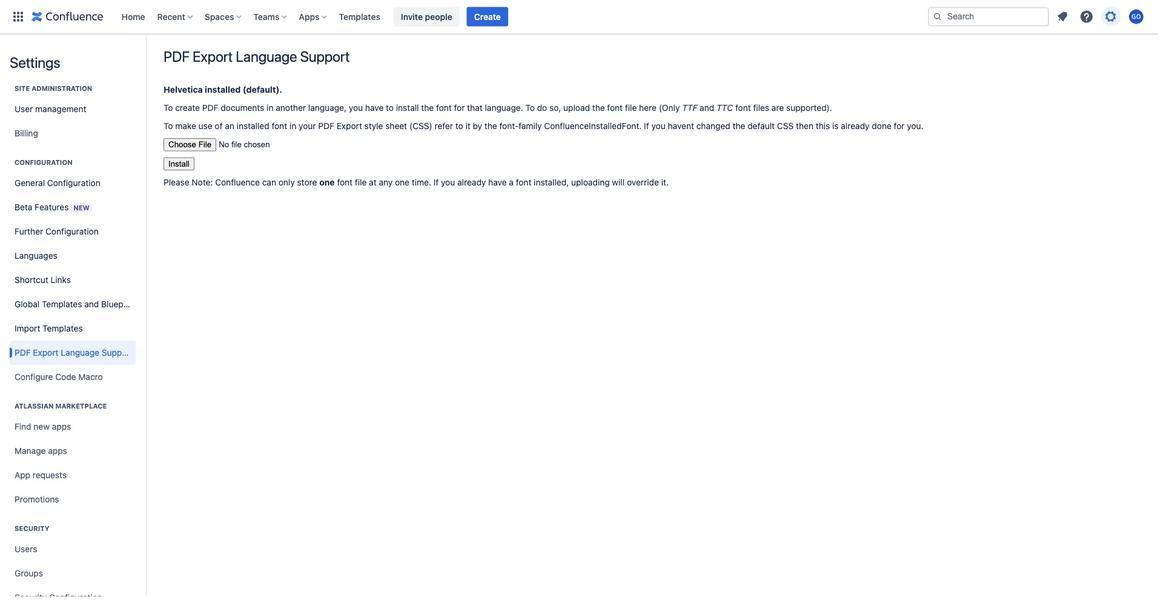 Task type: vqa. For each thing, say whether or not it's contained in the screenshot.
people
yes



Task type: locate. For each thing, give the bounding box(es) containing it.
settings icon image
[[1104, 9, 1119, 24]]

this
[[816, 121, 831, 131]]

1 vertical spatial export
[[337, 121, 362, 131]]

administration
[[32, 85, 92, 92]]

you right language,
[[349, 103, 363, 113]]

font right a
[[516, 177, 532, 187]]

further
[[15, 226, 43, 236]]

to left the create
[[164, 103, 173, 113]]

1 vertical spatial templates
[[42, 299, 82, 309]]

in down (default).
[[267, 103, 274, 113]]

to
[[386, 103, 394, 113], [456, 121, 463, 131]]

in left your
[[290, 121, 297, 131]]

2 vertical spatial templates
[[43, 323, 83, 333]]

apps
[[52, 422, 71, 432], [48, 446, 67, 456]]

user management
[[15, 104, 86, 114]]

0 horizontal spatial language
[[61, 348, 99, 358]]

changed
[[697, 121, 731, 131]]

0 vertical spatial already
[[842, 121, 870, 131]]

pdf
[[164, 48, 190, 65], [202, 103, 218, 113], [318, 121, 335, 131], [15, 348, 31, 358]]

and
[[700, 103, 715, 113], [84, 299, 99, 309]]

already
[[842, 121, 870, 131], [458, 177, 486, 187]]

1 horizontal spatial file
[[625, 103, 637, 113]]

2 one from the left
[[395, 177, 410, 187]]

0 horizontal spatial support
[[102, 348, 133, 358]]

already left a
[[458, 177, 486, 187]]

export down import templates
[[33, 348, 59, 358]]

recent
[[157, 12, 185, 22]]

support down apps 'popup button'
[[300, 48, 350, 65]]

2 vertical spatial you
[[441, 177, 455, 187]]

for left that on the left top
[[454, 103, 465, 113]]

0 horizontal spatial file
[[355, 177, 367, 187]]

1 horizontal spatial support
[[300, 48, 350, 65]]

support inside configuration group
[[102, 348, 133, 358]]

links
[[51, 275, 71, 285]]

1 vertical spatial for
[[894, 121, 905, 131]]

to left it on the left
[[456, 121, 463, 131]]

0 horizontal spatial already
[[458, 177, 486, 187]]

shortcut links
[[15, 275, 71, 285]]

invite people button
[[394, 7, 460, 26]]

then
[[797, 121, 814, 131]]

0 vertical spatial support
[[300, 48, 350, 65]]

templates for global templates and blueprints
[[42, 299, 82, 309]]

0 vertical spatial if
[[644, 121, 650, 131]]

installed up "documents"
[[205, 85, 241, 95]]

0 horizontal spatial one
[[320, 177, 335, 187]]

another
[[276, 103, 306, 113]]

1 vertical spatial language
[[61, 348, 99, 358]]

0 vertical spatial configuration
[[15, 159, 73, 166]]

1 horizontal spatial if
[[644, 121, 650, 131]]

file left here
[[625, 103, 637, 113]]

by
[[473, 121, 483, 131]]

manage apps link
[[10, 439, 136, 463]]

2 vertical spatial export
[[33, 348, 59, 358]]

pdf down 'import'
[[15, 348, 31, 358]]

templates
[[339, 12, 381, 22], [42, 299, 82, 309], [43, 323, 83, 333]]

to for font
[[164, 121, 173, 131]]

you right time.
[[441, 177, 455, 187]]

global element
[[7, 0, 926, 34]]

collapse sidebar image
[[132, 40, 159, 64]]

2 horizontal spatial you
[[652, 121, 666, 131]]

2 horizontal spatial export
[[337, 121, 362, 131]]

if right time.
[[434, 177, 439, 187]]

notification icon image
[[1056, 9, 1070, 24]]

1 horizontal spatial one
[[395, 177, 410, 187]]

language,
[[308, 103, 347, 113]]

find
[[15, 422, 31, 432]]

upload
[[564, 103, 590, 113]]

templates up pdf export language support link
[[43, 323, 83, 333]]

to left make at left top
[[164, 121, 173, 131]]

create
[[474, 12, 501, 22]]

export up helvetica installed (default). at the left top of the page
[[193, 48, 233, 65]]

language up (default).
[[236, 48, 297, 65]]

export left style
[[337, 121, 362, 131]]

1 vertical spatial if
[[434, 177, 439, 187]]

font up refer
[[436, 103, 452, 113]]

use
[[199, 121, 213, 131]]

help icon image
[[1080, 9, 1095, 24]]

export
[[193, 48, 233, 65], [337, 121, 362, 131], [33, 348, 59, 358]]

family
[[519, 121, 542, 131]]

pdf export language support link
[[10, 341, 136, 365]]

configuration for general
[[47, 178, 100, 188]]

None file field
[[164, 138, 317, 151]]

spaces button
[[201, 7, 246, 26]]

1 vertical spatial configuration
[[47, 178, 100, 188]]

app
[[15, 470, 30, 480]]

and inside configuration group
[[84, 299, 99, 309]]

templates right apps 'popup button'
[[339, 12, 381, 22]]

1 vertical spatial pdf export language support
[[15, 348, 133, 358]]

0 vertical spatial have
[[365, 103, 384, 113]]

do
[[537, 103, 548, 113]]

have up style
[[365, 103, 384, 113]]

import templates link
[[10, 316, 136, 341]]

helvetica
[[164, 85, 203, 95]]

any
[[379, 177, 393, 187]]

support up macro
[[102, 348, 133, 358]]

confluence image
[[32, 9, 103, 24], [32, 9, 103, 24]]

0 vertical spatial templates
[[339, 12, 381, 22]]

font up confluenceinstalledfont.
[[608, 103, 623, 113]]

invite people
[[401, 12, 453, 22]]

1 horizontal spatial to
[[456, 121, 463, 131]]

your profile and preferences image
[[1130, 9, 1144, 24]]

atlassian marketplace
[[15, 402, 107, 410]]

1 vertical spatial support
[[102, 348, 133, 358]]

general configuration
[[15, 178, 100, 188]]

1 vertical spatial to
[[456, 121, 463, 131]]

configuration up new
[[47, 178, 100, 188]]

store
[[297, 177, 317, 187]]

if down here
[[644, 121, 650, 131]]

install
[[396, 103, 419, 113]]

pdf export language support up (default).
[[164, 48, 350, 65]]

pdf export language support down import templates link
[[15, 348, 133, 358]]

1 horizontal spatial export
[[193, 48, 233, 65]]

(only
[[659, 103, 680, 113]]

apps right new
[[52, 422, 71, 432]]

1 vertical spatial in
[[290, 121, 297, 131]]

0 vertical spatial language
[[236, 48, 297, 65]]

0 horizontal spatial export
[[33, 348, 59, 358]]

apps up requests
[[48, 446, 67, 456]]

recent button
[[154, 7, 197, 26]]

0 horizontal spatial in
[[267, 103, 274, 113]]

1 horizontal spatial pdf export language support
[[164, 48, 350, 65]]

blueprints
[[101, 299, 141, 309]]

banner
[[0, 0, 1159, 34]]

the right by
[[485, 121, 498, 131]]

global templates and blueprints link
[[10, 292, 141, 316]]

0 horizontal spatial you
[[349, 103, 363, 113]]

files
[[754, 103, 770, 113]]

one right store
[[320, 177, 335, 187]]

1 vertical spatial have
[[489, 177, 507, 187]]

app requests link
[[10, 463, 136, 487]]

1 vertical spatial apps
[[48, 446, 67, 456]]

user management link
[[10, 97, 136, 121]]

banner containing home
[[0, 0, 1159, 34]]

groups
[[15, 568, 43, 578]]

features
[[35, 202, 69, 212]]

language
[[236, 48, 297, 65], [61, 348, 99, 358]]

supported).
[[787, 103, 833, 113]]

in
[[267, 103, 274, 113], [290, 121, 297, 131]]

note:
[[192, 177, 213, 187]]

2 vertical spatial configuration
[[45, 226, 99, 236]]

0 horizontal spatial and
[[84, 299, 99, 309]]

0 vertical spatial installed
[[205, 85, 241, 95]]

1 vertical spatial already
[[458, 177, 486, 187]]

templates for import templates
[[43, 323, 83, 333]]

already right is
[[842, 121, 870, 131]]

installed
[[205, 85, 241, 95], [237, 121, 270, 131]]

confluenceinstalledfont.
[[545, 121, 642, 131]]

0 vertical spatial you
[[349, 103, 363, 113]]

1 vertical spatial you
[[652, 121, 666, 131]]

1 vertical spatial and
[[84, 299, 99, 309]]

1 horizontal spatial for
[[894, 121, 905, 131]]

ttf
[[683, 103, 698, 113]]

billing link
[[10, 121, 136, 145]]

one right any
[[395, 177, 410, 187]]

site administration
[[15, 85, 92, 92]]

file left at
[[355, 177, 367, 187]]

it
[[466, 121, 471, 131]]

0 horizontal spatial to
[[386, 103, 394, 113]]

promotions link
[[10, 487, 136, 512]]

0 horizontal spatial pdf export language support
[[15, 348, 133, 358]]

beta features new
[[15, 202, 90, 212]]

1 horizontal spatial in
[[290, 121, 297, 131]]

for left you.
[[894, 121, 905, 131]]

the up confluenceinstalledfont.
[[593, 103, 605, 113]]

if
[[644, 121, 650, 131], [434, 177, 439, 187]]

configure code macro
[[15, 372, 103, 382]]

templates down links
[[42, 299, 82, 309]]

site
[[15, 85, 30, 92]]

installed down "documents"
[[237, 121, 270, 131]]

your
[[299, 121, 316, 131]]

configuration up general
[[15, 159, 73, 166]]

0 horizontal spatial if
[[434, 177, 439, 187]]

to left install
[[386, 103, 394, 113]]

1 vertical spatial installed
[[237, 121, 270, 131]]

0 horizontal spatial for
[[454, 103, 465, 113]]

language down import templates link
[[61, 348, 99, 358]]

1 horizontal spatial and
[[700, 103, 715, 113]]

spaces
[[205, 12, 234, 22]]

1 horizontal spatial already
[[842, 121, 870, 131]]

and right ttf in the right top of the page
[[700, 103, 715, 113]]

configuration up languages link
[[45, 226, 99, 236]]

0 vertical spatial for
[[454, 103, 465, 113]]

0 vertical spatial file
[[625, 103, 637, 113]]

languages
[[15, 251, 57, 261]]

pdf right collapse sidebar image
[[164, 48, 190, 65]]

None submit
[[164, 157, 194, 170]]

you down here
[[652, 121, 666, 131]]

invite
[[401, 12, 423, 22]]

0 vertical spatial to
[[386, 103, 394, 113]]

beta
[[15, 202, 32, 212]]

have left a
[[489, 177, 507, 187]]

0 vertical spatial in
[[267, 103, 274, 113]]

templates inside global element
[[339, 12, 381, 22]]

and left blueprints
[[84, 299, 99, 309]]

documents
[[221, 103, 265, 113]]

promotions
[[15, 494, 59, 504]]



Task type: describe. For each thing, give the bounding box(es) containing it.
language inside configuration group
[[61, 348, 99, 358]]

1 vertical spatial file
[[355, 177, 367, 187]]

configuration group
[[10, 145, 141, 393]]

macro
[[78, 372, 103, 382]]

uploading
[[572, 177, 610, 187]]

atlassian marketplace group
[[10, 389, 136, 515]]

users
[[15, 544, 37, 554]]

font left at
[[337, 177, 353, 187]]

pdf export language support inside configuration group
[[15, 348, 133, 358]]

apps
[[299, 12, 320, 22]]

please
[[164, 177, 189, 187]]

(default).
[[243, 85, 282, 95]]

pdf down language,
[[318, 121, 335, 131]]

refer
[[435, 121, 453, 131]]

will
[[612, 177, 625, 187]]

app requests
[[15, 470, 67, 480]]

teams button
[[250, 7, 292, 26]]

appswitcher icon image
[[11, 9, 25, 24]]

import
[[15, 323, 40, 333]]

further configuration
[[15, 226, 99, 236]]

new
[[34, 422, 50, 432]]

configure
[[15, 372, 53, 382]]

1 one from the left
[[320, 177, 335, 187]]

home
[[122, 12, 145, 22]]

1 horizontal spatial language
[[236, 48, 297, 65]]

find new apps link
[[10, 415, 136, 439]]

an
[[225, 121, 234, 131]]

please note: confluence can only store one font file at any one time. if you already have a font installed, uploading will override it.
[[164, 177, 669, 187]]

the up (css)
[[421, 103, 434, 113]]

settings
[[10, 54, 60, 71]]

pdf inside pdf export language support link
[[15, 348, 31, 358]]

requests
[[33, 470, 67, 480]]

atlassian
[[15, 402, 54, 410]]

to make use of an installed font in your pdf export style sheet (css) refer to it by the font-family confluenceinstalledfont. if you havent changed the default css then this is already done for you.
[[164, 121, 924, 131]]

font down another at the left top of the page
[[272, 121, 287, 131]]

general configuration link
[[10, 171, 136, 195]]

can
[[262, 177, 276, 187]]

search image
[[933, 12, 943, 22]]

style
[[365, 121, 383, 131]]

0 vertical spatial pdf export language support
[[164, 48, 350, 65]]

ttc
[[717, 103, 734, 113]]

font-
[[500, 121, 519, 131]]

the left default
[[733, 121, 746, 131]]

teams
[[254, 12, 280, 22]]

general
[[15, 178, 45, 188]]

home link
[[118, 7, 149, 26]]

0 vertical spatial apps
[[52, 422, 71, 432]]

shortcut
[[15, 275, 48, 285]]

time.
[[412, 177, 432, 187]]

templates link
[[336, 7, 384, 26]]

import templates
[[15, 323, 83, 333]]

new
[[73, 204, 90, 212]]

manage
[[15, 446, 46, 456]]

1 horizontal spatial you
[[441, 177, 455, 187]]

to for language,
[[164, 103, 173, 113]]

0 horizontal spatial have
[[365, 103, 384, 113]]

done
[[872, 121, 892, 131]]

global templates and blueprints
[[15, 299, 141, 309]]

only
[[279, 177, 295, 187]]

a
[[509, 177, 514, 187]]

billing
[[15, 128, 38, 138]]

sheet
[[386, 121, 407, 131]]

you.
[[908, 121, 924, 131]]

apps button
[[295, 7, 332, 26]]

0 vertical spatial export
[[193, 48, 233, 65]]

global
[[15, 299, 40, 309]]

configure code macro link
[[10, 365, 136, 389]]

of
[[215, 121, 223, 131]]

css
[[778, 121, 794, 131]]

at
[[369, 177, 377, 187]]

that
[[467, 103, 483, 113]]

security
[[15, 525, 49, 532]]

configuration for further
[[45, 226, 99, 236]]

export inside configuration group
[[33, 348, 59, 358]]

pdf up use
[[202, 103, 218, 113]]

marketplace
[[55, 402, 107, 410]]

0 vertical spatial and
[[700, 103, 715, 113]]

havent
[[668, 121, 695, 131]]

here
[[640, 103, 657, 113]]

groups link
[[10, 561, 136, 586]]

find new apps
[[15, 422, 71, 432]]

create link
[[467, 7, 508, 26]]

people
[[425, 12, 453, 22]]

font left files
[[736, 103, 751, 113]]

it.
[[662, 177, 669, 187]]

to left do
[[526, 103, 535, 113]]

users link
[[10, 537, 136, 561]]

Search field
[[929, 7, 1050, 26]]

so,
[[550, 103, 561, 113]]

management
[[35, 104, 86, 114]]

is
[[833, 121, 839, 131]]

1 horizontal spatial have
[[489, 177, 507, 187]]

code
[[55, 372, 76, 382]]

site administration group
[[10, 72, 136, 149]]

to create pdf documents in another language, you have to install the font for that language. to do so, upload the font file here (only ttf and ttc font files are supported).
[[164, 103, 833, 113]]

language.
[[485, 103, 524, 113]]

security group
[[10, 512, 136, 597]]

further configuration link
[[10, 219, 136, 244]]

installed,
[[534, 177, 569, 187]]



